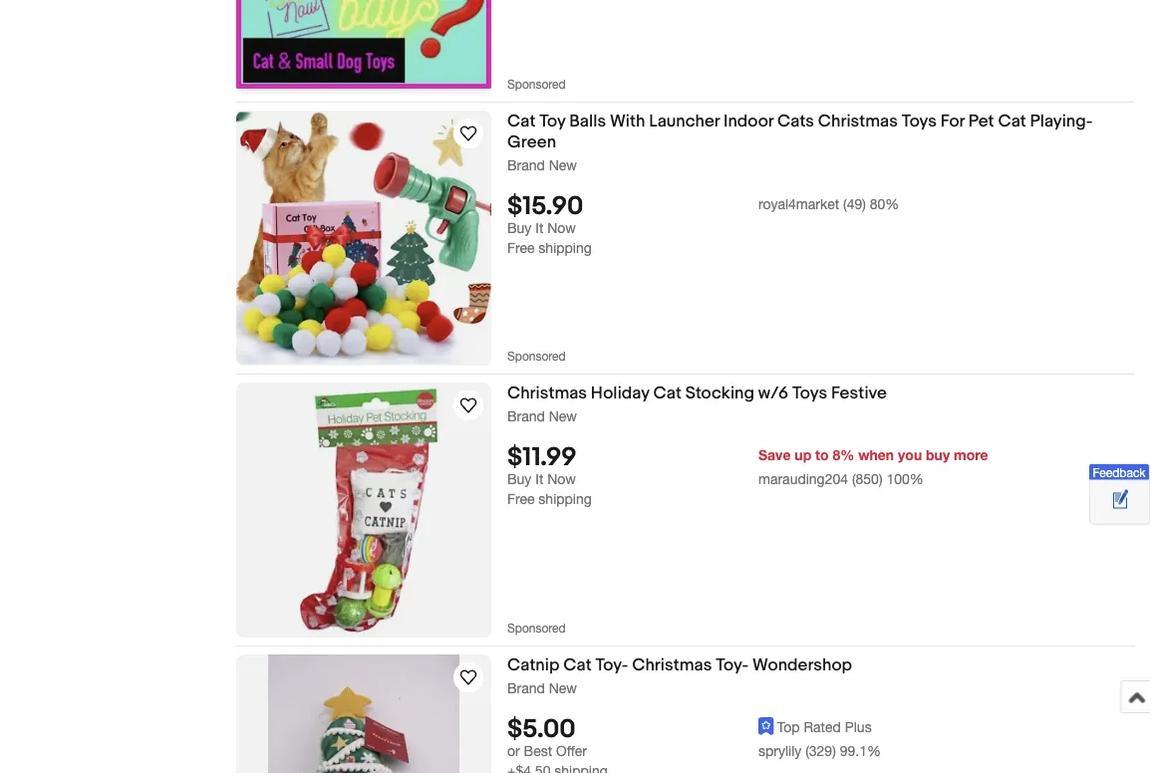 Task type: locate. For each thing, give the bounding box(es) containing it.
0 vertical spatial free
[[507, 240, 535, 256]]

1 horizontal spatial christmas
[[632, 655, 712, 676]]

brand inside the cat toy balls with launcher indoor cats christmas toys for pet cat playing- green brand new
[[507, 156, 545, 173]]

1 shipping from the top
[[539, 240, 592, 256]]

0 horizontal spatial toy-
[[595, 655, 628, 676]]

cat
[[507, 111, 536, 132], [998, 111, 1026, 132], [653, 383, 682, 404], [563, 655, 592, 676]]

wondershop
[[752, 655, 852, 676]]

shipping inside royal4market (49) 80% buy it now free shipping
[[539, 240, 592, 256]]

when
[[858, 447, 894, 463]]

cat right 'holiday'
[[653, 383, 682, 404]]

with
[[610, 111, 645, 132]]

1 brand from the top
[[507, 156, 545, 173]]

free down $11.99
[[507, 491, 535, 507]]

1 vertical spatial new
[[549, 408, 577, 424]]

marauding204
[[758, 471, 848, 488]]

1 it from the top
[[535, 220, 543, 236]]

2 buy from the top
[[507, 471, 532, 488]]

shipping down $15.90
[[539, 240, 592, 256]]

playing-
[[1030, 111, 1093, 132]]

indoor
[[724, 111, 774, 132]]

new
[[549, 156, 577, 173], [549, 408, 577, 424], [549, 680, 577, 696]]

buy inside royal4market (49) 80% buy it now free shipping
[[507, 220, 532, 236]]

shipping down $11.99
[[539, 491, 592, 507]]

1 horizontal spatial toys
[[902, 111, 937, 132]]

top
[[777, 719, 800, 735]]

2 now from the top
[[547, 471, 576, 488]]

christmas holiday cat stocking w/6 toys festive heading
[[507, 383, 887, 404]]

2 shipping from the top
[[539, 491, 592, 507]]

or
[[507, 743, 520, 760]]

0 vertical spatial christmas
[[818, 111, 898, 132]]

toys left for
[[902, 111, 937, 132]]

best
[[524, 743, 552, 760]]

0 vertical spatial brand
[[507, 156, 545, 173]]

toys
[[902, 111, 937, 132], [792, 383, 827, 404]]

royal4market (49) 80% buy it now free shipping
[[507, 196, 899, 256]]

2 vertical spatial brand
[[507, 680, 545, 696]]

new down catnip
[[549, 680, 577, 696]]

plus
[[845, 719, 872, 735]]

3 brand from the top
[[507, 680, 545, 696]]

0 vertical spatial now
[[547, 220, 576, 236]]

(850)
[[852, 471, 883, 488]]

shipping inside marauding204 (850) 100% free shipping
[[539, 491, 592, 507]]

new down green
[[549, 156, 577, 173]]

new up $11.99
[[549, 408, 577, 424]]

it
[[535, 220, 543, 236], [535, 471, 543, 488]]

0 horizontal spatial christmas
[[507, 383, 587, 404]]

it inside royal4market (49) 80% buy it now free shipping
[[535, 220, 543, 236]]

dog & cat toys- random lucky grab bags~ super cute pet toy  boopthefloofpettoys image
[[236, 0, 491, 89]]

1 vertical spatial buy
[[507, 471, 532, 488]]

1 vertical spatial christmas
[[507, 383, 587, 404]]

watch cat toy balls with launcher indoor cats christmas toys for pet cat playing-green image
[[456, 122, 480, 146]]

catnip cat toy- christmas toy- wondershop brand new
[[507, 655, 852, 696]]

launcher
[[649, 111, 720, 132]]

0 vertical spatial new
[[549, 156, 577, 173]]

1 horizontal spatial toy-
[[716, 655, 749, 676]]

free
[[507, 240, 535, 256], [507, 491, 535, 507]]

1 new from the top
[[549, 156, 577, 173]]

2 vertical spatial new
[[549, 680, 577, 696]]

0 vertical spatial buy
[[507, 220, 532, 236]]

8%
[[833, 447, 854, 463]]

0 horizontal spatial toys
[[792, 383, 827, 404]]

green
[[507, 132, 556, 152]]

toys right w/6
[[792, 383, 827, 404]]

to
[[815, 447, 829, 463]]

100%
[[886, 471, 924, 488]]

(329)
[[805, 743, 836, 760]]

brand inside catnip cat toy- christmas toy- wondershop brand new
[[507, 680, 545, 696]]

brand inside christmas holiday cat stocking w/6 toys festive brand new
[[507, 408, 545, 424]]

save
[[758, 447, 791, 463]]

christmas
[[818, 111, 898, 132], [507, 383, 587, 404], [632, 655, 712, 676]]

1 toy- from the left
[[595, 655, 628, 676]]

0 vertical spatial shipping
[[539, 240, 592, 256]]

0 vertical spatial toys
[[902, 111, 937, 132]]

2 vertical spatial christmas
[[632, 655, 712, 676]]

1 buy from the top
[[507, 220, 532, 236]]

catnip
[[507, 655, 560, 676]]

(49)
[[843, 196, 866, 212]]

catnip cat toy- christmas toy- wondershop link
[[507, 655, 1135, 679]]

2 brand from the top
[[507, 408, 545, 424]]

brand down green
[[507, 156, 545, 173]]

cat toy balls with launcher indoor cats christmas toys for pet cat playing- green link
[[507, 111, 1135, 156]]

buy
[[507, 220, 532, 236], [507, 471, 532, 488]]

brand
[[507, 156, 545, 173], [507, 408, 545, 424], [507, 680, 545, 696]]

now
[[547, 220, 576, 236], [547, 471, 576, 488]]

toy- left wondershop
[[716, 655, 749, 676]]

new inside christmas holiday cat stocking w/6 toys festive brand new
[[549, 408, 577, 424]]

$15.90
[[507, 192, 583, 222]]

free inside marauding204 (850) 100% free shipping
[[507, 491, 535, 507]]

buy inside save up to 8% when you buy more buy it now
[[507, 471, 532, 488]]

it inside save up to 8% when you buy more buy it now
[[535, 471, 543, 488]]

2 new from the top
[[549, 408, 577, 424]]

1 vertical spatial it
[[535, 471, 543, 488]]

1 vertical spatial free
[[507, 491, 535, 507]]

cat right catnip
[[563, 655, 592, 676]]

now inside royal4market (49) 80% buy it now free shipping
[[547, 220, 576, 236]]

christmas holiday cat stocking w/6 toys festive brand new
[[507, 383, 887, 424]]

offer
[[556, 743, 587, 760]]

3 new from the top
[[549, 680, 577, 696]]

brand down catnip
[[507, 680, 545, 696]]

up
[[795, 447, 811, 463]]

0 vertical spatial it
[[535, 220, 543, 236]]

toy- right catnip
[[595, 655, 628, 676]]

1 vertical spatial shipping
[[539, 491, 592, 507]]

shipping
[[539, 240, 592, 256], [539, 491, 592, 507]]

2 it from the top
[[535, 471, 543, 488]]

1 vertical spatial brand
[[507, 408, 545, 424]]

watch catnip cat toy- christmas toy- wondershop image
[[456, 666, 480, 690]]

royal4market
[[758, 196, 839, 212]]

brand up $11.99
[[507, 408, 545, 424]]

christmas inside the cat toy balls with launcher indoor cats christmas toys for pet cat playing- green brand new
[[818, 111, 898, 132]]

holiday
[[591, 383, 649, 404]]

catnip cat toy- christmas toy- wondershop image
[[268, 655, 459, 773]]

toy-
[[595, 655, 628, 676], [716, 655, 749, 676]]

free down $15.90
[[507, 240, 535, 256]]

2 horizontal spatial christmas
[[818, 111, 898, 132]]

1 free from the top
[[507, 240, 535, 256]]

1 vertical spatial now
[[547, 471, 576, 488]]

1 vertical spatial toys
[[792, 383, 827, 404]]

top rated plus
[[777, 719, 872, 735]]

2 free from the top
[[507, 491, 535, 507]]

1 now from the top
[[547, 220, 576, 236]]



Task type: describe. For each thing, give the bounding box(es) containing it.
99.1%
[[840, 743, 881, 760]]

cat toy balls with launcher indoor cats christmas toys for pet cat playing- green heading
[[507, 111, 1093, 152]]

or best offer
[[507, 743, 587, 760]]

top rated plus image
[[758, 718, 774, 736]]

catnip cat toy- christmas toy- wondershop heading
[[507, 655, 852, 676]]

christmas inside christmas holiday cat stocking w/6 toys festive brand new
[[507, 383, 587, 404]]

balls
[[569, 111, 606, 132]]

pet
[[968, 111, 994, 132]]

watch christmas holiday cat stocking w/6 toys festive image
[[456, 394, 480, 418]]

cat left toy at left
[[507, 111, 536, 132]]

marauding204 (850) 100% free shipping
[[507, 471, 924, 507]]

cat toy balls with launcher indoor cats christmas toys for pet cat playing-green image
[[236, 112, 491, 364]]

rated
[[804, 719, 841, 735]]

for
[[941, 111, 965, 132]]

feedback
[[1093, 466, 1146, 480]]

festive
[[831, 383, 887, 404]]

save up to 8% when you buy more buy it now
[[507, 447, 988, 488]]

cat inside catnip cat toy- christmas toy- wondershop brand new
[[563, 655, 592, 676]]

christmas holiday cat stocking w/6 toys festive link
[[507, 383, 1135, 407]]

80%
[[870, 196, 899, 212]]

new inside the cat toy balls with launcher indoor cats christmas toys for pet cat playing- green brand new
[[549, 156, 577, 173]]

christmas inside catnip cat toy- christmas toy- wondershop brand new
[[632, 655, 712, 676]]

sprylily (329) 99.1%
[[758, 743, 881, 760]]

sprylily
[[758, 743, 802, 760]]

free inside royal4market (49) 80% buy it now free shipping
[[507, 240, 535, 256]]

cats
[[777, 111, 814, 132]]

w/6
[[758, 383, 788, 404]]

toys inside christmas holiday cat stocking w/6 toys festive brand new
[[792, 383, 827, 404]]

cat inside christmas holiday cat stocking w/6 toys festive brand new
[[653, 383, 682, 404]]

you
[[898, 447, 922, 463]]

now inside save up to 8% when you buy more buy it now
[[547, 471, 576, 488]]

christmas holiday cat stocking w/6 toys festive image
[[236, 383, 491, 638]]

toys inside the cat toy balls with launcher indoor cats christmas toys for pet cat playing- green brand new
[[902, 111, 937, 132]]

more
[[954, 447, 988, 463]]

toy
[[539, 111, 565, 132]]

2 toy- from the left
[[716, 655, 749, 676]]

$11.99
[[507, 443, 577, 474]]

$5.00
[[507, 715, 576, 746]]

buy
[[926, 447, 950, 463]]

cat right the pet
[[998, 111, 1026, 132]]

new inside catnip cat toy- christmas toy- wondershop brand new
[[549, 680, 577, 696]]

cat toy balls with launcher indoor cats christmas toys for pet cat playing- green brand new
[[507, 111, 1093, 173]]

stocking
[[685, 383, 754, 404]]



Task type: vqa. For each thing, say whether or not it's contained in the screenshot.
(YET)
no



